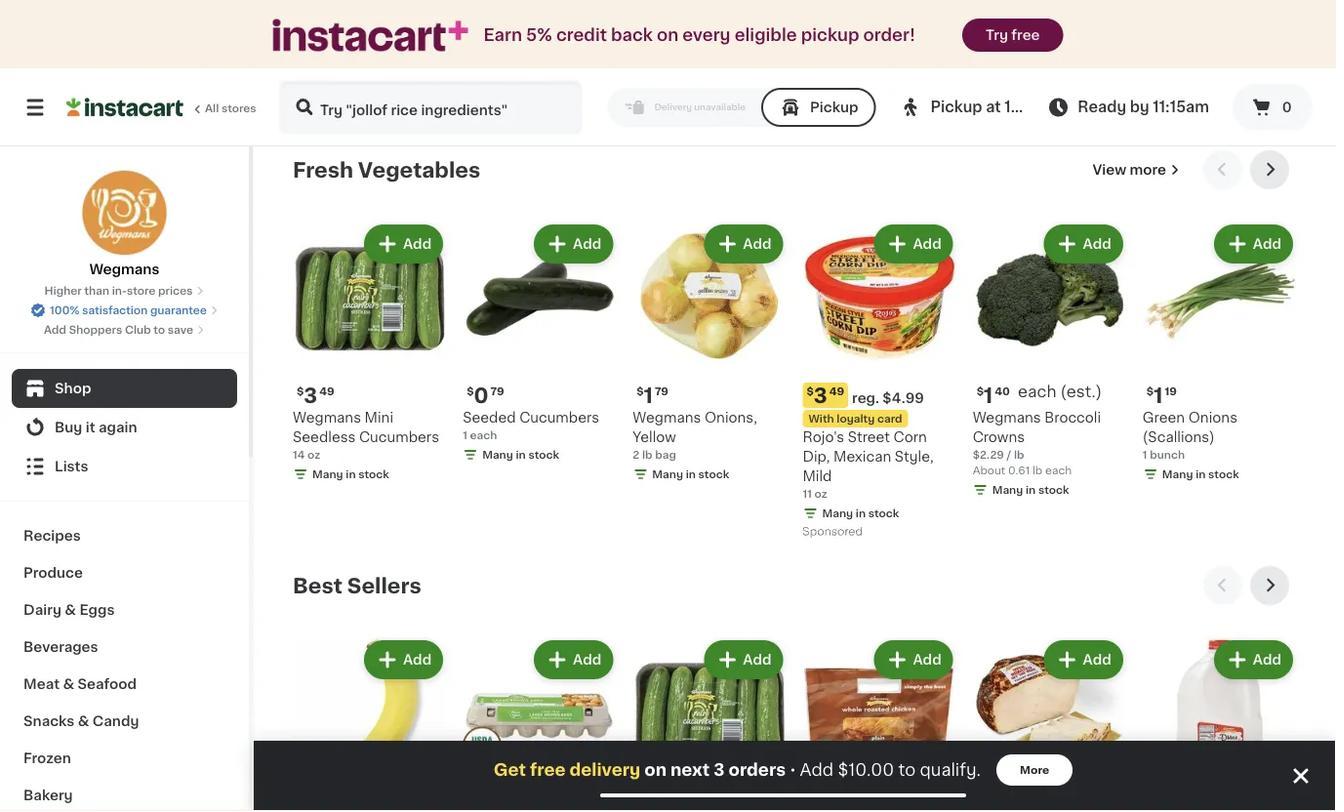 Task type: vqa. For each thing, say whether or not it's contained in the screenshot.
enlarge dog vitamins & supplements native pet pumpkin powder for dogs supplements (opens in a new tab) 'icon'
no



Task type: locate. For each thing, give the bounding box(es) containing it.
1 vertical spatial sponsored badge image
[[803, 527, 862, 539]]

1 vertical spatial cucumbers
[[359, 431, 439, 445]]

$ up with
[[807, 387, 814, 398]]

oz
[[988, 40, 1001, 51], [1160, 60, 1173, 70], [308, 450, 320, 461], [815, 489, 828, 500]]

many inside 32 oz container many in stock
[[1163, 79, 1194, 90]]

organic down get on the bottom left of page
[[465, 781, 509, 791]]

2 79 from the left
[[655, 387, 669, 398]]

dairy & eggs
[[23, 603, 115, 617]]

about down $0.79
[[463, 75, 496, 86]]

& left candy
[[78, 715, 89, 728]]

wegmans broccoli crowns $2.29 / lb about 0.61 lb each
[[973, 412, 1102, 477]]

& for meat
[[63, 678, 74, 691]]

stock
[[1039, 60, 1070, 70], [699, 79, 730, 90], [1209, 79, 1240, 90], [359, 95, 389, 106], [529, 95, 560, 106], [529, 450, 560, 461], [359, 470, 389, 481], [699, 470, 730, 481], [1209, 470, 1240, 481], [1039, 485, 1070, 496], [869, 509, 900, 520]]

/ up 0.42 on the right of the page
[[838, 60, 842, 70]]

1 horizontal spatial 79
[[655, 387, 669, 398]]

0 horizontal spatial pickup
[[810, 101, 859, 114]]

product group containing wegmans sugar bee apples
[[803, 0, 958, 106]]

beverages link
[[12, 629, 237, 666]]

49 up seedless
[[320, 387, 335, 398]]

2 2 from the top
[[633, 450, 640, 461]]

0.42
[[839, 75, 863, 86]]

try
[[986, 28, 1009, 42]]

bunch
[[463, 41, 507, 54]]

earn
[[484, 27, 522, 43]]

wegmans up seedless
[[293, 412, 361, 425]]

view more
[[1093, 164, 1167, 177]]

0 horizontal spatial 0
[[474, 386, 489, 406]]

sponsored badge image down 0.42 on the right of the page
[[803, 90, 862, 101]]

1 left 19
[[1154, 386, 1163, 406]]

/ up 0.37
[[328, 60, 332, 70]]

wegmans inside wegmans mini seedless cucumbers 14 oz
[[293, 412, 361, 425]]

2 $0.22 each (estimated) element from the top
[[293, 800, 447, 811]]

2 item carousel region from the top
[[293, 567, 1298, 811]]

0 horizontal spatial bananas,
[[293, 21, 355, 35]]

to
[[154, 325, 165, 335], [899, 762, 916, 779]]

0 vertical spatial item carousel region
[[293, 151, 1298, 551]]

/ inside 'wegmans sugar bee apples $3.49 / lb about 0.42 lb each'
[[838, 60, 842, 70]]

1 vertical spatial by
[[1131, 100, 1150, 114]]

pickup left at
[[931, 100, 983, 114]]

1 vertical spatial to
[[899, 762, 916, 779]]

2 horizontal spatial 3
[[814, 386, 828, 406]]

recipes
[[23, 529, 81, 543]]

1 horizontal spatial 0
[[1283, 101, 1293, 114]]

item carousel region containing best sellers
[[293, 567, 1298, 811]]

pickup down 0.42 on the right of the page
[[810, 101, 859, 114]]

view left more
[[1093, 164, 1127, 177]]

wegmans up apples
[[803, 21, 872, 35]]

2 inside wegmans onions, yellow 2 lb bag
[[633, 450, 640, 461]]

$ 1 19
[[1147, 386, 1178, 406]]

1 horizontal spatial pickup
[[931, 100, 983, 114]]

mexican
[[834, 451, 892, 464]]

0 button
[[1233, 84, 1313, 131]]

$ left 19
[[1147, 387, 1154, 398]]

each right 0.42 on the right of the page
[[878, 75, 905, 86]]

clementines,
[[633, 41, 724, 54]]

1 horizontal spatial 49
[[830, 387, 845, 398]]

1 bananas, from the left
[[293, 21, 355, 35]]

fresh
[[293, 160, 353, 181]]

on up the bag
[[657, 27, 679, 43]]

orders
[[729, 762, 786, 779]]

wegmans for wegmans clementines, bagged 2 lb bag
[[633, 21, 701, 35]]

0 vertical spatial &
[[65, 603, 76, 617]]

oz right '16'
[[988, 40, 1001, 51]]

$ for seeded cucumbers
[[467, 387, 474, 398]]

eggs
[[79, 603, 115, 617]]

79 up yellow
[[655, 387, 669, 398]]

next
[[671, 762, 710, 779]]

on left next
[[645, 762, 667, 779]]

many in stock
[[993, 60, 1070, 70], [653, 79, 730, 90], [312, 95, 389, 106], [483, 95, 560, 106], [483, 450, 560, 461], [312, 470, 389, 481], [653, 470, 730, 481], [1163, 470, 1240, 481], [993, 485, 1070, 496], [823, 509, 900, 520]]

recipes link
[[12, 518, 237, 555]]

1 left 40
[[984, 386, 993, 406]]

0 horizontal spatial cucumbers
[[359, 431, 439, 445]]

in inside 32 oz container many in stock
[[1196, 79, 1206, 90]]

every
[[683, 27, 731, 43]]

1 79 from the left
[[491, 387, 505, 398]]

1 vertical spatial on
[[645, 762, 667, 779]]

each inside 'wegmans sugar bee apples $3.49 / lb about 0.42 lb each'
[[878, 75, 905, 86]]

$1.40 each (estimated) element
[[973, 383, 1128, 409]]

corn
[[894, 431, 928, 445]]

qualify.
[[920, 762, 981, 779]]

$ inside $ 0 79
[[467, 387, 474, 398]]

$2.29
[[973, 450, 1005, 461]]

49 inside $ 3 49
[[320, 387, 335, 398]]

yellow
[[633, 431, 677, 445]]

$0.22 each (estimated) element
[[293, 0, 447, 18], [293, 800, 447, 811]]

0 vertical spatial cucumbers
[[520, 412, 600, 425]]

oz inside 32 oz container many in stock
[[1160, 60, 1173, 70]]

container
[[1175, 60, 1228, 70]]

mini
[[365, 412, 394, 425]]

3 right next
[[714, 762, 725, 779]]

cucumbers right seeded
[[520, 412, 600, 425]]

1 horizontal spatial free
[[1012, 28, 1041, 42]]

organic button
[[463, 637, 617, 811]]

wegmans for wegmans
[[89, 263, 160, 276]]

1 vertical spatial free
[[530, 762, 566, 779]]

0 vertical spatial 0
[[1283, 101, 1293, 114]]

order!
[[864, 27, 916, 43]]

pickup for pickup
[[810, 101, 859, 114]]

add inside treatment tracker modal dialog
[[800, 762, 834, 779]]

sugar
[[875, 21, 915, 35]]

$ left 40
[[977, 387, 984, 398]]

100
[[1005, 100, 1032, 114]]

1 inside the "seeded cucumbers 1 each"
[[463, 431, 468, 442]]

by left the
[[393, 21, 411, 35]]

$ up seedless
[[297, 387, 304, 398]]

meat & seafood link
[[12, 666, 237, 703]]

pickup inside popup button
[[931, 100, 983, 114]]

prices
[[158, 286, 193, 296]]

79 inside $ 1 79
[[655, 387, 669, 398]]

loyalty
[[837, 414, 875, 425]]

0 vertical spatial sponsored badge image
[[803, 90, 862, 101]]

1 inside "$1.40 each (estimated)" element
[[984, 386, 993, 406]]

pickup at 100 farm view button
[[900, 80, 1114, 135]]

wegmans up crowns
[[973, 412, 1042, 425]]

79 inside $ 0 79
[[491, 387, 505, 398]]

free right get on the bottom left of page
[[530, 762, 566, 779]]

meat & seafood
[[23, 678, 137, 691]]

2 vertical spatial &
[[78, 715, 89, 728]]

$12.09 per pound element
[[973, 800, 1128, 811]]

seeded
[[463, 412, 516, 425]]

0 horizontal spatial by
[[393, 21, 411, 35]]

1 horizontal spatial cucumbers
[[520, 412, 600, 425]]

stock inside 32 oz container many in stock
[[1209, 79, 1240, 90]]

1 horizontal spatial bananas,
[[521, 21, 584, 35]]

organic for organic bananas, bunch $0.79 / lb about 2.58 lb each
[[463, 21, 518, 35]]

1 item carousel region from the top
[[293, 151, 1298, 551]]

add inside the add shoppers club to save link
[[44, 325, 66, 335]]

/
[[328, 60, 332, 70], [496, 60, 501, 70], [838, 60, 842, 70], [1007, 450, 1012, 461]]

/ up the 0.61
[[1007, 450, 1012, 461]]

credit
[[557, 27, 607, 43]]

with loyalty card price $3.49. original price $4.99. element
[[803, 383, 958, 409]]

$ for wegmans mini seedless cucumbers
[[297, 387, 304, 398]]

oz inside strawberries 16 oz container
[[988, 40, 1001, 51]]

4 $ from the left
[[977, 387, 984, 398]]

about inside organic bananas, bunch $0.79 / lb about 2.58 lb each
[[463, 75, 496, 86]]

get
[[494, 762, 526, 779]]

49 for $ 3 49 reg. $4.99 with loyalty card rojo's street corn dip, mexican style, mild 11 oz
[[830, 387, 845, 398]]

sponsored badge image
[[803, 90, 862, 101], [803, 527, 862, 539]]

free inside treatment tracker modal dialog
[[530, 762, 566, 779]]

0 vertical spatial organic
[[463, 21, 518, 35]]

2.58
[[499, 75, 523, 86]]

0 horizontal spatial 49
[[320, 387, 335, 398]]

0 horizontal spatial 3
[[304, 386, 318, 406]]

16
[[973, 40, 985, 51]]

3
[[304, 386, 318, 406], [814, 386, 828, 406], [714, 762, 725, 779]]

each
[[293, 41, 327, 54]]

/ inside wegmans broccoli crowns $2.29 / lb about 0.61 lb each
[[1007, 450, 1012, 461]]

0 vertical spatial on
[[657, 27, 679, 43]]

49 left reg.
[[830, 387, 845, 398]]

0.61
[[1009, 466, 1030, 477]]

organic up bunch
[[463, 21, 518, 35]]

product group
[[803, 0, 958, 106], [293, 221, 447, 487], [463, 221, 617, 467], [633, 221, 788, 487], [803, 221, 958, 544], [973, 221, 1128, 503], [1143, 221, 1298, 487], [293, 637, 447, 811], [463, 637, 617, 811], [633, 637, 788, 811], [803, 637, 958, 811], [973, 637, 1128, 811], [1143, 637, 1298, 811]]

pickup inside button
[[810, 101, 859, 114]]

32 oz container many in stock
[[1143, 60, 1240, 90]]

view right farm
[[1077, 100, 1114, 114]]

wegmans up higher than in-store prices link
[[89, 263, 160, 276]]

0 horizontal spatial free
[[530, 762, 566, 779]]

$ inside '$ 3 49 reg. $4.99 with loyalty card rojo's street corn dip, mexican style, mild 11 oz'
[[807, 387, 814, 398]]

bunch
[[1151, 450, 1186, 461]]

0 vertical spatial free
[[1012, 28, 1041, 42]]

each inside organic bananas, bunch $0.79 / lb about 2.58 lb each
[[538, 75, 565, 86]]

0 horizontal spatial 79
[[491, 387, 505, 398]]

1 $ from the left
[[297, 387, 304, 398]]

bag
[[655, 450, 677, 461]]

about
[[293, 75, 326, 86], [463, 75, 496, 86], [803, 75, 836, 86], [973, 466, 1006, 477]]

79
[[491, 387, 505, 398], [655, 387, 669, 398]]

each inside the "seeded cucumbers 1 each"
[[470, 431, 497, 442]]

lb
[[335, 60, 345, 70], [503, 60, 514, 70], [845, 60, 855, 70], [642, 60, 653, 70], [354, 75, 364, 86], [525, 75, 535, 86], [865, 75, 875, 86], [1015, 450, 1025, 461], [642, 450, 653, 461], [1033, 466, 1043, 477]]

2 for clementines,
[[633, 60, 640, 70]]

bananas, up each
[[293, 21, 355, 35]]

about down $0.59
[[293, 75, 326, 86]]

organic inside organic bananas, bunch $0.79 / lb about 2.58 lb each
[[463, 21, 518, 35]]

oz inside '$ 3 49 reg. $4.99 with loyalty card rojo's street corn dip, mexican style, mild 11 oz'
[[815, 489, 828, 500]]

onions,
[[705, 412, 758, 425]]

seafood
[[78, 678, 137, 691]]

free right "try"
[[1012, 28, 1041, 42]]

wegmans up clementines,
[[633, 21, 701, 35]]

many
[[993, 60, 1024, 70], [653, 79, 684, 90], [1163, 79, 1194, 90], [312, 95, 343, 106], [483, 95, 513, 106], [483, 450, 513, 461], [312, 470, 343, 481], [653, 470, 684, 481], [1163, 470, 1194, 481], [993, 485, 1024, 496], [823, 509, 854, 520]]

$ up seeded
[[467, 387, 474, 398]]

79 for 0
[[491, 387, 505, 398]]

each right '2.58'
[[538, 75, 565, 86]]

79 up seeded
[[491, 387, 505, 398]]

0 vertical spatial by
[[393, 21, 411, 35]]

cucumbers down the 'mini'
[[359, 431, 439, 445]]

shoppers
[[69, 325, 122, 335]]

oz right 11
[[815, 489, 828, 500]]

the
[[414, 21, 437, 35]]

2 inside the wegmans clementines, bagged 2 lb bag
[[633, 60, 640, 70]]

49 for $ 3 49
[[320, 387, 335, 398]]

bananas, up '2.58'
[[521, 21, 584, 35]]

& left 'eggs'
[[65, 603, 76, 617]]

79 for 1
[[655, 387, 669, 398]]

1 vertical spatial $0.22 each (estimated) element
[[293, 800, 447, 811]]

organic inside organic button
[[465, 781, 509, 791]]

1 inside green onions (scallions) 1 bunch
[[1143, 450, 1148, 461]]

$ 3 49
[[297, 386, 335, 406]]

about down "$2.29" on the right of page
[[973, 466, 1006, 477]]

oz right 32
[[1160, 60, 1173, 70]]

1 vertical spatial 2
[[633, 450, 640, 461]]

each down seeded
[[470, 431, 497, 442]]

0 vertical spatial 2
[[633, 60, 640, 70]]

1 2 from the top
[[633, 60, 640, 70]]

broccoli
[[1045, 412, 1102, 425]]

3 inside '$ 3 49 reg. $4.99 with loyalty card rojo's street corn dip, mexican style, mild 11 oz'
[[814, 386, 828, 406]]

49 inside '$ 3 49 reg. $4.99 with loyalty card rojo's street corn dip, mexican style, mild 11 oz'
[[830, 387, 845, 398]]

3 up with
[[814, 386, 828, 406]]

&
[[65, 603, 76, 617], [63, 678, 74, 691], [78, 715, 89, 728]]

bee
[[918, 21, 945, 35]]

by right ready
[[1131, 100, 1150, 114]]

None search field
[[279, 80, 582, 135]]

about inside wegmans broccoli crowns $2.29 / lb about 0.61 lb each
[[973, 466, 1006, 477]]

2 49 from the left
[[830, 387, 845, 398]]

$ inside $ 3 49
[[297, 387, 304, 398]]

2 $ from the left
[[467, 387, 474, 398]]

wegmans for wegmans mini seedless cucumbers 14 oz
[[293, 412, 361, 425]]

by inside "bananas, sold by the each $0.59 / lb about 0.37 lb each"
[[393, 21, 411, 35]]

produce link
[[12, 555, 237, 592]]

$ inside $ 1 79
[[637, 387, 644, 398]]

to right the '$10.00'
[[899, 762, 916, 779]]

lists link
[[12, 447, 237, 486]]

3 for $ 3 49
[[304, 386, 318, 406]]

wegmans inside wegmans onions, yellow 2 lb bag
[[633, 412, 701, 425]]

& right meat
[[63, 678, 74, 691]]

club
[[125, 325, 151, 335]]

item carousel region
[[293, 151, 1298, 551], [293, 567, 1298, 811]]

1 down seeded
[[463, 431, 468, 442]]

wegmans inside the wegmans clementines, bagged 2 lb bag
[[633, 21, 701, 35]]

1 vertical spatial organic
[[465, 781, 509, 791]]

mild
[[803, 470, 832, 484]]

service type group
[[608, 88, 876, 127]]

pickup
[[931, 100, 983, 114], [810, 101, 859, 114]]

5 $ from the left
[[637, 387, 644, 398]]

$ up yellow
[[637, 387, 644, 398]]

$ for wegmans onions, yellow
[[637, 387, 644, 398]]

2 down yellow
[[633, 450, 640, 461]]

$ inside $ 1 40
[[977, 387, 984, 398]]

$ inside $ 1 19
[[1147, 387, 1154, 398]]

0 vertical spatial $0.22 each (estimated) element
[[293, 0, 447, 18]]

eligible
[[735, 27, 797, 43]]

0 inside product group
[[474, 386, 489, 406]]

each right 0.37
[[367, 75, 394, 86]]

bagged
[[727, 41, 781, 54]]

1 for $ 1 40
[[984, 386, 993, 406]]

earn 5% credit back on every eligible pickup order!
[[484, 27, 916, 43]]

0 horizontal spatial to
[[154, 325, 165, 335]]

to left save
[[154, 325, 165, 335]]

organic for organic
[[465, 781, 509, 791]]

2 left the bag
[[633, 60, 640, 70]]

1 horizontal spatial 3
[[714, 762, 725, 779]]

1 up yellow
[[644, 386, 653, 406]]

wegmans up yellow
[[633, 412, 701, 425]]

about down $3.49
[[803, 75, 836, 86]]

by
[[393, 21, 411, 35], [1131, 100, 1150, 114]]

& for dairy
[[65, 603, 76, 617]]

1 horizontal spatial to
[[899, 762, 916, 779]]

each right the 0.61
[[1046, 466, 1072, 477]]

1 vertical spatial &
[[63, 678, 74, 691]]

sponsored badge image down 11
[[803, 527, 862, 539]]

free for get
[[530, 762, 566, 779]]

about inside 'wegmans sugar bee apples $3.49 / lb about 0.42 lb each'
[[803, 75, 836, 86]]

6 $ from the left
[[1147, 387, 1154, 398]]

1 vertical spatial 0
[[474, 386, 489, 406]]

3 $ from the left
[[807, 387, 814, 398]]

$
[[297, 387, 304, 398], [467, 387, 474, 398], [807, 387, 814, 398], [977, 387, 984, 398], [637, 387, 644, 398], [1147, 387, 1154, 398]]

1 vertical spatial item carousel region
[[293, 567, 1298, 811]]

1 left bunch
[[1143, 450, 1148, 461]]

express icon image
[[273, 19, 468, 51]]

wegmans inside 'wegmans sugar bee apples $3.49 / lb about 0.42 lb each'
[[803, 21, 872, 35]]

3 up seedless
[[304, 386, 318, 406]]

wegmans inside wegmans broccoli crowns $2.29 / lb about 0.61 lb each
[[973, 412, 1042, 425]]

all stores
[[205, 103, 256, 114]]

oz right 14
[[308, 450, 320, 461]]

$ 0 79
[[467, 386, 505, 406]]

1 49 from the left
[[320, 387, 335, 398]]

2 bananas, from the left
[[521, 21, 584, 35]]

/ up '2.58'
[[496, 60, 501, 70]]



Task type: describe. For each thing, give the bounding box(es) containing it.
seedless
[[293, 431, 356, 445]]

dairy
[[23, 603, 61, 617]]

shop
[[55, 382, 91, 395]]

all
[[205, 103, 219, 114]]

/ inside organic bananas, bunch $0.79 / lb about 2.58 lb each
[[496, 60, 501, 70]]

snacks & candy link
[[12, 703, 237, 740]]

$ 1 40
[[977, 386, 1011, 406]]

Search field
[[281, 82, 580, 133]]

2 sponsored badge image from the top
[[803, 527, 862, 539]]

wegmans clementines, bagged 2 lb bag
[[633, 21, 781, 70]]

32
[[1143, 60, 1157, 70]]

style,
[[895, 451, 934, 464]]

shop link
[[12, 369, 237, 408]]

frozen
[[23, 752, 71, 766]]

onions
[[1189, 412, 1238, 425]]

item carousel region containing fresh vegetables
[[293, 151, 1298, 551]]

crowns
[[973, 431, 1025, 445]]

11:15am
[[1154, 100, 1210, 114]]

$ for green onions (scallions)
[[1147, 387, 1154, 398]]

$ 1 79
[[637, 386, 669, 406]]

store
[[127, 286, 156, 296]]

wegmans for wegmans onions, yellow 2 lb bag
[[633, 412, 701, 425]]

item badge image
[[463, 727, 502, 767]]

19
[[1165, 387, 1178, 398]]

seeded cucumbers 1 each
[[463, 412, 600, 442]]

lists
[[55, 460, 88, 474]]

delivery
[[570, 762, 641, 779]]

free for try
[[1012, 28, 1041, 42]]

3 for $ 3 49 reg. $4.99 with loyalty card rojo's street corn dip, mexican style, mild 11 oz
[[814, 386, 828, 406]]

1 for $ 1 79
[[644, 386, 653, 406]]

treatment tracker modal dialog
[[254, 741, 1337, 811]]

wegmans link
[[82, 170, 167, 279]]

3 inside treatment tracker modal dialog
[[714, 762, 725, 779]]

14
[[293, 450, 305, 461]]

get free delivery on next 3 orders • add $10.00 to qualify.
[[494, 762, 981, 779]]

0 vertical spatial view
[[1077, 100, 1114, 114]]

product group containing 0
[[463, 221, 617, 467]]

in-
[[112, 286, 127, 296]]

bananas, inside organic bananas, bunch $0.79 / lb about 2.58 lb each
[[521, 21, 584, 35]]

wegmans logo image
[[82, 170, 167, 256]]

on inside treatment tracker modal dialog
[[645, 762, 667, 779]]

bakery link
[[12, 777, 237, 811]]

more
[[1130, 164, 1167, 177]]

bananas, sold by the each $0.59 / lb about 0.37 lb each
[[293, 21, 437, 86]]

higher than in-store prices link
[[44, 283, 205, 299]]

0.37
[[328, 75, 352, 86]]

candy
[[93, 715, 139, 728]]

reg.
[[853, 392, 880, 406]]

oz inside wegmans mini seedless cucumbers 14 oz
[[308, 450, 320, 461]]

& for snacks
[[78, 715, 89, 728]]

$ 3 49 reg. $4.99 with loyalty card rojo's street corn dip, mexican style, mild 11 oz
[[803, 386, 934, 500]]

apples
[[803, 41, 851, 54]]

snacks
[[23, 715, 75, 728]]

buy it again
[[55, 421, 137, 435]]

1 for $ 1 19
[[1154, 386, 1163, 406]]

at
[[986, 100, 1002, 114]]

guarantee
[[150, 305, 207, 316]]

1 $0.22 each (estimated) element from the top
[[293, 0, 447, 18]]

each right 40
[[1018, 384, 1057, 400]]

about inside "bananas, sold by the each $0.59 / lb about 0.37 lb each"
[[293, 75, 326, 86]]

$0.79
[[463, 60, 494, 70]]

cucumbers inside the "seeded cucumbers 1 each"
[[520, 412, 600, 425]]

container
[[1003, 40, 1058, 51]]

0 inside 0 button
[[1283, 101, 1293, 114]]

pickup
[[801, 27, 860, 43]]

stores
[[222, 103, 256, 114]]

2 for onions,
[[633, 450, 640, 461]]

frozen link
[[12, 740, 237, 777]]

sellers
[[347, 576, 422, 597]]

11
[[803, 489, 812, 500]]

bananas, inside "bananas, sold by the each $0.59 / lb about 0.37 lb each"
[[293, 21, 355, 35]]

1 sponsored badge image from the top
[[803, 90, 862, 101]]

0 vertical spatial to
[[154, 325, 165, 335]]

farm
[[1036, 100, 1074, 114]]

view more button
[[1085, 151, 1188, 190]]

rojo's
[[803, 431, 845, 445]]

lb inside wegmans onions, yellow 2 lb bag
[[642, 450, 653, 461]]

dairy & eggs link
[[12, 592, 237, 629]]

bag
[[655, 60, 677, 70]]

it
[[86, 421, 95, 435]]

/ inside "bananas, sold by the each $0.59 / lb about 0.37 lb each"
[[328, 60, 332, 70]]

beverages
[[23, 641, 98, 654]]

fresh vegetables
[[293, 160, 481, 181]]

more button
[[997, 755, 1073, 786]]

try free
[[986, 28, 1041, 42]]

1 vertical spatial view
[[1093, 164, 1127, 177]]

instacart logo image
[[66, 96, 184, 119]]

$0.59
[[293, 60, 325, 70]]

satisfaction
[[82, 305, 148, 316]]

best
[[293, 576, 343, 597]]

strawberries 16 oz container
[[973, 21, 1060, 51]]

card
[[878, 414, 903, 425]]

pickup for pickup at 100 farm view
[[931, 100, 983, 114]]

wegmans for wegmans sugar bee apples $3.49 / lb about 0.42 lb each
[[803, 21, 872, 35]]

1 horizontal spatial by
[[1131, 100, 1150, 114]]

(est.)
[[1061, 384, 1103, 400]]

to inside treatment tracker modal dialog
[[899, 762, 916, 779]]

$4.99
[[883, 392, 925, 406]]

100% satisfaction guarantee button
[[30, 299, 219, 318]]

buy
[[55, 421, 82, 435]]

best sellers
[[293, 576, 422, 597]]

lb inside the wegmans clementines, bagged 2 lb bag
[[642, 60, 653, 70]]

pickup at 100 farm view
[[931, 100, 1114, 114]]

more
[[1021, 765, 1050, 776]]

than
[[84, 286, 109, 296]]

wegmans onions, yellow 2 lb bag
[[633, 412, 758, 461]]

100% satisfaction guarantee
[[50, 305, 207, 316]]

each inside wegmans broccoli crowns $2.29 / lb about 0.61 lb each
[[1046, 466, 1072, 477]]

add shoppers club to save
[[44, 325, 193, 335]]

ready by 11:15am
[[1078, 100, 1210, 114]]

bakery
[[23, 789, 73, 803]]

cucumbers inside wegmans mini seedless cucumbers 14 oz
[[359, 431, 439, 445]]

each inside "bananas, sold by the each $0.59 / lb about 0.37 lb each"
[[367, 75, 394, 86]]

wegmans for wegmans broccoli crowns $2.29 / lb about 0.61 lb each
[[973, 412, 1042, 425]]



